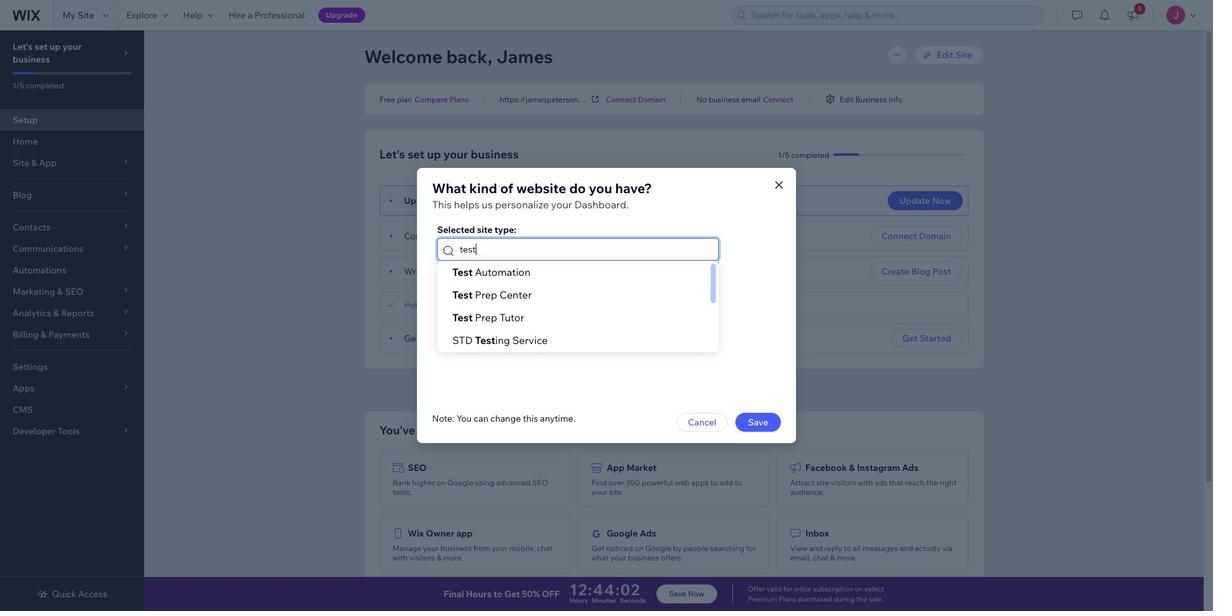 Task type: describe. For each thing, give the bounding box(es) containing it.
note: you can change this anytime.
[[432, 413, 576, 425]]

2 and from the left
[[900, 544, 913, 554]]

wix
[[408, 528, 424, 540]]

selected site type:
[[437, 224, 517, 236]]

test prep center
[[453, 289, 532, 301]]

more. inside 'view and reply to all messages and activity via email, chat & more.'
[[837, 554, 857, 563]]

right
[[940, 478, 957, 488]]

for inside get noticed on google by people searching for what your business offers.
[[746, 544, 756, 554]]

much
[[439, 423, 469, 438]]

1 and from the left
[[810, 544, 823, 554]]

sale
[[841, 594, 859, 606]]

quick access button
[[37, 589, 107, 600]]

helps
[[454, 198, 480, 211]]

app
[[607, 463, 625, 474]]

publish
[[404, 300, 435, 311]]

1 vertical spatial let's
[[380, 147, 405, 162]]

the inside attract site visitors with ads that reach the right audience.
[[927, 478, 939, 488]]

attract
[[791, 478, 815, 488]]

quick access
[[52, 589, 107, 600]]

help button
[[176, 0, 221, 30]]

edit business info
[[840, 94, 903, 104]]

site left type
[[459, 195, 474, 207]]

of inside button
[[830, 594, 839, 606]]

post
[[933, 266, 952, 277]]

this
[[523, 413, 538, 425]]

to left 50% in the left bottom of the page
[[494, 589, 503, 600]]

connect a custom domain
[[404, 231, 512, 242]]

save button
[[736, 413, 781, 432]]

visitors inside manage your business from your mobile, chat with visitors & more.
[[410, 554, 435, 563]]

can
[[474, 413, 489, 425]]

change
[[491, 413, 521, 425]]

free
[[380, 94, 395, 104]]

get left 50% in the left bottom of the page
[[505, 589, 520, 600]]

us
[[482, 198, 493, 211]]

tools
[[647, 594, 668, 606]]

https://jamespeterson1902.wixsite.com/my-site link
[[500, 94, 667, 107]]

back,
[[447, 46, 493, 68]]

sale.
[[869, 595, 884, 604]]

edit business info button
[[825, 94, 903, 105]]

now for save now
[[688, 590, 705, 599]]

2 horizontal spatial &
[[849, 463, 855, 474]]

instagram
[[857, 463, 900, 474]]

view and reply to all messages and activity via email, chat & more.
[[791, 544, 953, 563]]

the inside offer valid for initial subscription on select premium plans purchased during the sale.
[[857, 595, 868, 604]]

Enter your business or website type field
[[456, 239, 715, 260]]

offer
[[748, 585, 765, 594]]

business inside manage your business from your mobile, chat with visitors & more.
[[441, 544, 472, 554]]

automation
[[475, 266, 531, 279]]

google for higher
[[448, 478, 474, 488]]

domain
[[481, 231, 512, 242]]

over
[[609, 478, 624, 488]]

1/5 inside "sidebar" element
[[13, 81, 24, 90]]

via
[[943, 544, 953, 554]]

owner
[[426, 528, 455, 540]]

rank higher on google using advanced seo tools.
[[393, 478, 548, 497]]

that
[[889, 478, 904, 488]]

have?
[[615, 180, 652, 197]]

chat inside 'view and reply to all messages and activity via email, chat & more.'
[[813, 554, 829, 563]]

update for update now
[[900, 195, 931, 207]]

on for higher
[[437, 478, 446, 488]]

update for update your site type
[[404, 195, 435, 207]]

home link
[[0, 131, 144, 152]]

connect domain button
[[870, 227, 963, 246]]

set inside "sidebar" element
[[35, 41, 48, 52]]

setup
[[13, 114, 38, 126]]

apps
[[692, 478, 709, 488]]

https://jamespeterson1902.wixsite.com/my-site
[[500, 94, 667, 104]]

1 vertical spatial website
[[539, 423, 582, 438]]

using
[[475, 478, 495, 488]]

sidebar element
[[0, 30, 144, 612]]

your up what
[[444, 147, 468, 162]]

tutor
[[500, 312, 524, 324]]

automations link
[[0, 260, 144, 281]]

higher
[[412, 478, 435, 488]]

test automation
[[453, 266, 531, 279]]

custom
[[448, 231, 479, 242]]

5
[[1138, 4, 1142, 13]]

quick
[[52, 589, 76, 600]]

type
[[476, 195, 496, 207]]

up inside "sidebar" element
[[50, 41, 61, 52]]

cms
[[13, 405, 33, 416]]

write
[[404, 266, 427, 277]]

business up kind
[[471, 147, 519, 162]]

point of sale
[[806, 594, 859, 606]]

of inside what kind of website do you have? this helps us personalize your dashboard.
[[500, 180, 514, 197]]

kind
[[469, 180, 497, 197]]

publish your site
[[404, 300, 472, 311]]

explore
[[126, 9, 157, 21]]

list box containing test
[[437, 261, 719, 375]]

test right std
[[475, 334, 496, 347]]

first
[[449, 266, 465, 277]]

business inside get noticed on google by people searching for what your business offers.
[[628, 554, 659, 563]]

point
[[806, 594, 828, 606]]

0 horizontal spatial seo
[[408, 463, 427, 474]]

compare
[[415, 94, 448, 104]]

completed inside "sidebar" element
[[26, 81, 64, 90]]

visitors inside attract site visitors with ads that reach the right audience.
[[831, 478, 857, 488]]

audience.
[[791, 488, 825, 497]]

std
[[453, 334, 473, 347]]

your inside get noticed on google by people searching for what your business offers.
[[611, 554, 627, 563]]

find over 300 powerful web apps to add to your site.
[[592, 478, 742, 497]]

post
[[488, 266, 507, 277]]

your left first
[[429, 266, 447, 277]]

edit for edit business info
[[840, 94, 854, 104]]

messages
[[863, 544, 898, 554]]

2 vertical spatial a
[[530, 423, 536, 438]]

off
[[542, 589, 560, 600]]

google for noticed
[[646, 544, 672, 554]]

during
[[834, 595, 855, 604]]

50%
[[522, 589, 540, 600]]

wix owner app
[[408, 528, 473, 540]]

more. inside manage your business from your mobile, chat with visitors & more.
[[443, 554, 463, 563]]

help
[[183, 9, 203, 21]]

advanced
[[496, 478, 531, 488]]

get found on google
[[404, 333, 491, 344]]

add
[[720, 478, 733, 488]]

with inside manage your business from your mobile, chat with visitors & more.
[[393, 554, 408, 563]]

final
[[444, 589, 464, 600]]

0 vertical spatial plans
[[450, 94, 469, 104]]

info
[[889, 94, 903, 104]]

setup link
[[0, 109, 144, 131]]

connect domain for connect domain link
[[606, 94, 666, 104]]

purchased
[[798, 595, 832, 604]]

write your first blog post
[[404, 266, 507, 277]]

reply
[[825, 544, 842, 554]]

get for get found on google
[[404, 333, 419, 344]]

rank
[[393, 478, 411, 488]]

google for found
[[460, 333, 491, 344]]

domain for connect domain link
[[638, 94, 666, 104]]

website inside what kind of website do you have? this helps us personalize your dashboard.
[[517, 180, 566, 197]]

hours for 12:44:02
[[570, 597, 588, 606]]

email
[[742, 94, 761, 104]]

site for selected
[[477, 224, 493, 236]]



Task type: vqa. For each thing, say whether or not it's contained in the screenshot.
for to the top
yes



Task type: locate. For each thing, give the bounding box(es) containing it.
upgrade
[[326, 10, 358, 20]]

0 vertical spatial let's set up your business
[[13, 41, 82, 65]]

0 vertical spatial ads
[[902, 463, 919, 474]]

0 vertical spatial for
[[746, 544, 756, 554]]

select
[[865, 585, 884, 594]]

what
[[592, 554, 609, 563]]

found
[[421, 333, 446, 344]]

a
[[248, 9, 253, 21], [441, 231, 446, 242], [530, 423, 536, 438]]

your right publish
[[437, 300, 455, 311]]

email marketing button
[[380, 581, 571, 612]]

minutes
[[592, 597, 616, 606]]

0 vertical spatial set
[[35, 41, 48, 52]]

on down google ads
[[635, 544, 644, 554]]

get
[[404, 333, 419, 344], [903, 333, 918, 344], [592, 544, 605, 554], [505, 589, 520, 600]]

0 horizontal spatial more.
[[443, 554, 463, 563]]

0 horizontal spatial 1/5 completed
[[13, 81, 64, 90]]

visitors down wix
[[410, 554, 435, 563]]

0 horizontal spatial chat
[[537, 544, 553, 554]]

site for my site
[[78, 9, 94, 21]]

prep for tutor
[[475, 312, 497, 324]]

facebook & instagram ads
[[806, 463, 919, 474]]

1 vertical spatial seo
[[532, 478, 548, 488]]

0 horizontal spatial &
[[437, 554, 442, 563]]

0 horizontal spatial save
[[669, 590, 687, 599]]

1 horizontal spatial connect domain
[[882, 231, 952, 242]]

get started
[[903, 333, 952, 344]]

domain left no
[[638, 94, 666, 104]]

hours
[[466, 589, 492, 600], [570, 597, 588, 606]]

you
[[589, 180, 612, 197]]

for right searching
[[746, 544, 756, 554]]

on inside rank higher on google using advanced seo tools.
[[437, 478, 446, 488]]

1 more. from the left
[[443, 554, 463, 563]]

connect domain inside button
[[882, 231, 952, 242]]

test for prep center
[[453, 289, 473, 301]]

seo right the advanced
[[532, 478, 548, 488]]

find
[[592, 478, 607, 488]]

get left noticed
[[592, 544, 605, 554]]

test
[[453, 266, 473, 279], [453, 289, 473, 301], [453, 312, 473, 324], [475, 334, 496, 347]]

0 horizontal spatial 1/5
[[13, 81, 24, 90]]

no
[[697, 94, 707, 104]]

financial
[[607, 594, 645, 606]]

edit for edit site
[[937, 49, 954, 61]]

of left sale on the bottom
[[830, 594, 839, 606]]

now right tools
[[688, 590, 705, 599]]

0 horizontal spatial site
[[78, 9, 94, 21]]

ads up reach
[[902, 463, 919, 474]]

google up noticed
[[607, 528, 638, 540]]

1 vertical spatial ads
[[640, 528, 656, 540]]

domain inside button
[[919, 231, 952, 242]]

1 vertical spatial let's set up your business
[[380, 147, 519, 162]]

0 horizontal spatial of
[[500, 180, 514, 197]]

set
[[35, 41, 48, 52], [408, 147, 425, 162]]

get inside get noticed on google by people searching for what your business offers.
[[592, 544, 605, 554]]

save right tools
[[669, 590, 687, 599]]

email
[[408, 594, 431, 606]]

1 vertical spatial site
[[956, 49, 972, 61]]

1 vertical spatial visitors
[[410, 554, 435, 563]]

now inside button
[[688, 590, 705, 599]]

manage
[[393, 544, 422, 554]]

more. down 'app'
[[443, 554, 463, 563]]

test for automation
[[453, 266, 473, 279]]

1 horizontal spatial completed
[[792, 150, 830, 160]]

plans right compare
[[450, 94, 469, 104]]

1 horizontal spatial chat
[[813, 554, 829, 563]]

business
[[13, 54, 50, 65], [709, 94, 740, 104], [471, 147, 519, 162], [441, 544, 472, 554], [628, 554, 659, 563]]

0 vertical spatial 1/5 completed
[[13, 81, 64, 90]]

google inside get noticed on google by people searching for what your business offers.
[[646, 544, 672, 554]]

site for https://jamespeterson1902.wixsite.com/my-
[[654, 94, 667, 104]]

2 horizontal spatial a
[[530, 423, 536, 438]]

1 horizontal spatial 1/5 completed
[[778, 150, 830, 160]]

get for get noticed on google by people searching for what your business offers.
[[592, 544, 605, 554]]

1 horizontal spatial domain
[[919, 231, 952, 242]]

ads
[[875, 478, 888, 488]]

0 horizontal spatial visitors
[[410, 554, 435, 563]]

0 vertical spatial save
[[748, 417, 769, 429]]

create
[[882, 266, 910, 277]]

0 vertical spatial site
[[78, 9, 94, 21]]

0 vertical spatial 1/5
[[13, 81, 24, 90]]

domain for connect domain button
[[919, 231, 952, 242]]

0 vertical spatial visitors
[[831, 478, 857, 488]]

get for get started
[[903, 333, 918, 344]]

settings link
[[0, 356, 144, 378]]

to left add
[[711, 478, 718, 488]]

business down 'app'
[[441, 544, 472, 554]]

1 horizontal spatial ads
[[902, 463, 919, 474]]

test for prep tutor
[[453, 312, 473, 324]]

domain up post
[[919, 231, 952, 242]]

your inside what kind of website do you have? this helps us personalize your dashboard.
[[551, 198, 572, 211]]

2 more. from the left
[[837, 554, 857, 563]]

edit
[[937, 49, 954, 61], [840, 94, 854, 104]]

on for found
[[448, 333, 458, 344]]

email marketing
[[408, 594, 477, 606]]

got
[[418, 423, 437, 438]]

activity
[[915, 544, 941, 554]]

business up "setup"
[[13, 54, 50, 65]]

& right the facebook
[[849, 463, 855, 474]]

0 vertical spatial connect domain
[[606, 94, 666, 104]]

ads up get noticed on google by people searching for what your business offers.
[[640, 528, 656, 540]]

1 vertical spatial for
[[784, 585, 793, 594]]

site for edit site
[[956, 49, 972, 61]]

a right than
[[530, 423, 536, 438]]

1 horizontal spatial edit
[[937, 49, 954, 61]]

with
[[858, 478, 873, 488], [393, 554, 408, 563]]

app market
[[607, 463, 657, 474]]

cancel button
[[677, 413, 728, 432]]

hours for final
[[466, 589, 492, 600]]

site for attract
[[817, 478, 829, 488]]

email,
[[791, 554, 812, 563]]

1/5 completed up "setup"
[[13, 81, 64, 90]]

1 horizontal spatial more.
[[837, 554, 857, 563]]

1/5 down connect link
[[778, 150, 790, 160]]

0 horizontal spatial let's set up your business
[[13, 41, 82, 65]]

site up the test prep tutor
[[457, 300, 472, 311]]

0 horizontal spatial the
[[857, 595, 868, 604]]

valid
[[767, 585, 782, 594]]

the left right
[[927, 478, 939, 488]]

a right hire
[[248, 9, 253, 21]]

connect link
[[763, 94, 794, 105]]

for
[[746, 544, 756, 554], [784, 585, 793, 594]]

0 horizontal spatial update
[[404, 195, 435, 207]]

0 vertical spatial with
[[858, 478, 873, 488]]

prep
[[475, 289, 497, 301], [475, 312, 497, 324]]

chat right mobile,
[[537, 544, 553, 554]]

your inside find over 300 powerful web apps to add to your site.
[[592, 488, 608, 497]]

& down owner
[[437, 554, 442, 563]]

0 horizontal spatial edit
[[840, 94, 854, 104]]

prep for center
[[475, 289, 497, 301]]

website up the personalize
[[517, 180, 566, 197]]

business inside "sidebar" element
[[13, 54, 50, 65]]

1 horizontal spatial seo
[[532, 478, 548, 488]]

test up std
[[453, 312, 473, 324]]

with inside attract site visitors with ads that reach the right audience.
[[858, 478, 873, 488]]

on
[[448, 333, 458, 344], [437, 478, 446, 488], [635, 544, 644, 554], [855, 585, 863, 594]]

1 horizontal spatial for
[[784, 585, 793, 594]]

1 horizontal spatial of
[[830, 594, 839, 606]]

on left the select
[[855, 585, 863, 594]]

1 horizontal spatial hours
[[570, 597, 588, 606]]

1 vertical spatial set
[[408, 147, 425, 162]]

plans down valid
[[779, 595, 797, 604]]

your right what
[[611, 554, 627, 563]]

you've got much more than a website
[[380, 423, 582, 438]]

of up the personalize
[[500, 180, 514, 197]]

0 horizontal spatial and
[[810, 544, 823, 554]]

manage your business from your mobile, chat with visitors & more.
[[393, 544, 553, 563]]

to right add
[[735, 478, 742, 488]]

get inside button
[[903, 333, 918, 344]]

connect domain link
[[606, 94, 666, 105]]

1 vertical spatial edit
[[840, 94, 854, 104]]

site inside attract site visitors with ads that reach the right audience.
[[817, 478, 829, 488]]

hire
[[229, 9, 246, 21]]

cms link
[[0, 399, 144, 421]]

update left helps
[[404, 195, 435, 207]]

1 vertical spatial the
[[857, 595, 868, 604]]

1 vertical spatial a
[[441, 231, 446, 242]]

your down the do
[[551, 198, 572, 211]]

and down inbox
[[810, 544, 823, 554]]

more. up subscription
[[837, 554, 857, 563]]

website right this
[[539, 423, 582, 438]]

hours right the final
[[466, 589, 492, 600]]

to inside 'view and reply to all messages and activity via email, chat & more.'
[[844, 544, 851, 554]]

prep down test prep center
[[475, 312, 497, 324]]

your left site.
[[592, 488, 608, 497]]

on for noticed
[[635, 544, 644, 554]]

what kind of website do you have? this helps us personalize your dashboard.
[[432, 180, 652, 211]]

your up selected
[[437, 195, 457, 207]]

1/5 up "setup"
[[13, 81, 24, 90]]

0 horizontal spatial completed
[[26, 81, 64, 90]]

0 vertical spatial prep
[[475, 289, 497, 301]]

1 horizontal spatial up
[[427, 147, 441, 162]]

ing
[[496, 334, 510, 347]]

and left the activity
[[900, 544, 913, 554]]

create blog post button
[[870, 262, 963, 281]]

save now button
[[656, 585, 717, 604]]

google ads
[[607, 528, 656, 540]]

let's set up your business up what
[[380, 147, 519, 162]]

point of sale button
[[777, 581, 969, 612]]

1 vertical spatial 1/5
[[778, 150, 790, 160]]

seconds
[[620, 597, 646, 606]]

1 vertical spatial connect domain
[[882, 231, 952, 242]]

google left by
[[646, 544, 672, 554]]

1 horizontal spatial &
[[830, 554, 835, 563]]

1 horizontal spatial with
[[858, 478, 873, 488]]

save right "cancel" button
[[748, 417, 769, 429]]

0 horizontal spatial ads
[[640, 528, 656, 540]]

your down my
[[63, 41, 82, 52]]

let's
[[13, 41, 33, 52], [380, 147, 405, 162]]

1 horizontal spatial a
[[441, 231, 446, 242]]

the
[[927, 478, 939, 488], [857, 595, 868, 604]]

compare plans link
[[415, 94, 469, 105]]

1 vertical spatial completed
[[792, 150, 830, 160]]

site left type:
[[477, 224, 493, 236]]

0 vertical spatial of
[[500, 180, 514, 197]]

save for save
[[748, 417, 769, 429]]

edit inside button
[[840, 94, 854, 104]]

plans inside offer valid for initial subscription on select premium plans purchased during the sale.
[[779, 595, 797, 604]]

0 horizontal spatial for
[[746, 544, 756, 554]]

visitors down the facebook
[[831, 478, 857, 488]]

1 horizontal spatial let's set up your business
[[380, 147, 519, 162]]

no business email connect
[[697, 94, 794, 104]]

create blog post
[[882, 266, 952, 277]]

for right valid
[[784, 585, 793, 594]]

selected
[[437, 224, 475, 236]]

blog
[[912, 266, 931, 277]]

save
[[748, 417, 769, 429], [669, 590, 687, 599]]

0 horizontal spatial up
[[50, 41, 61, 52]]

to left all
[[844, 544, 851, 554]]

save for save now
[[669, 590, 687, 599]]

on right "found"
[[448, 333, 458, 344]]

0 vertical spatial edit
[[937, 49, 954, 61]]

completed
[[26, 81, 64, 90], [792, 150, 830, 160]]

test left post
[[453, 266, 473, 279]]

hours left minutes
[[570, 597, 588, 606]]

now up connect domain button
[[933, 195, 952, 207]]

& left all
[[830, 554, 835, 563]]

let's set up your business down my
[[13, 41, 82, 65]]

connect inside button
[[882, 231, 917, 242]]

app
[[457, 528, 473, 540]]

& inside 'view and reply to all messages and activity via email, chat & more.'
[[830, 554, 835, 563]]

noticed
[[606, 544, 633, 554]]

seo
[[408, 463, 427, 474], [532, 478, 548, 488]]

0 vertical spatial up
[[50, 41, 61, 52]]

1 update from the left
[[404, 195, 435, 207]]

0 horizontal spatial set
[[35, 41, 48, 52]]

a left custom
[[441, 231, 446, 242]]

1 prep from the top
[[475, 289, 497, 301]]

site down the facebook
[[817, 478, 829, 488]]

chat right email,
[[813, 554, 829, 563]]

searching
[[710, 544, 745, 554]]

market
[[627, 463, 657, 474]]

welcome
[[364, 46, 443, 68]]

now for update now
[[933, 195, 952, 207]]

now inside button
[[933, 195, 952, 207]]

update now button
[[888, 192, 963, 210]]

service
[[513, 334, 548, 347]]

0 horizontal spatial let's
[[13, 41, 33, 52]]

1 horizontal spatial 1/5
[[778, 150, 790, 160]]

than
[[503, 423, 527, 438]]

your inside the let's set up your business
[[63, 41, 82, 52]]

on inside offer valid for initial subscription on select premium plans purchased during the sale.
[[855, 585, 863, 594]]

let's set up your business inside "sidebar" element
[[13, 41, 82, 65]]

chat
[[537, 544, 553, 554], [813, 554, 829, 563]]

a for custom
[[441, 231, 446, 242]]

your down owner
[[423, 544, 439, 554]]

12:44:02
[[570, 581, 641, 600]]

0 vertical spatial seo
[[408, 463, 427, 474]]

seo up higher
[[408, 463, 427, 474]]

get left "found"
[[404, 333, 419, 344]]

0 vertical spatial let's
[[13, 41, 33, 52]]

google down the test prep tutor
[[460, 333, 491, 344]]

get started button
[[891, 329, 963, 348]]

prep up the test prep tutor
[[475, 289, 497, 301]]

blog
[[467, 266, 486, 277]]

google left the using
[[448, 478, 474, 488]]

settings
[[13, 362, 48, 373]]

site
[[654, 94, 667, 104], [459, 195, 474, 207], [477, 224, 493, 236], [457, 300, 472, 311], [817, 478, 829, 488]]

Search for tools, apps, help & more... field
[[748, 6, 1040, 24]]

update inside update now button
[[900, 195, 931, 207]]

list box
[[437, 261, 719, 375]]

0 horizontal spatial with
[[393, 554, 408, 563]]

std test ing service
[[453, 334, 548, 347]]

1 horizontal spatial update
[[900, 195, 931, 207]]

1 horizontal spatial set
[[408, 147, 425, 162]]

connect domain for connect domain button
[[882, 231, 952, 242]]

hours inside 12:44:02 hours minutes seconds
[[570, 597, 588, 606]]

0 horizontal spatial now
[[688, 590, 705, 599]]

note:
[[432, 413, 455, 425]]

update
[[404, 195, 435, 207], [900, 195, 931, 207]]

2 prep from the top
[[475, 312, 497, 324]]

1 horizontal spatial save
[[748, 417, 769, 429]]

1 horizontal spatial plans
[[779, 595, 797, 604]]

site left no
[[654, 94, 667, 104]]

1 horizontal spatial now
[[933, 195, 952, 207]]

0 vertical spatial domain
[[638, 94, 666, 104]]

0 vertical spatial the
[[927, 478, 939, 488]]

the left sale.
[[857, 595, 868, 604]]

upgrade button
[[318, 8, 365, 23]]

business right no
[[709, 94, 740, 104]]

update up connect domain button
[[900, 195, 931, 207]]

your right from
[[492, 544, 508, 554]]

1 vertical spatial of
[[830, 594, 839, 606]]

0 vertical spatial website
[[517, 180, 566, 197]]

chat inside manage your business from your mobile, chat with visitors & more.
[[537, 544, 553, 554]]

let's inside "sidebar" element
[[13, 41, 33, 52]]

attract site visitors with ads that reach the right audience.
[[791, 478, 957, 497]]

a for professional
[[248, 9, 253, 21]]

& inside manage your business from your mobile, chat with visitors & more.
[[437, 554, 442, 563]]

1 vertical spatial domain
[[919, 231, 952, 242]]

type:
[[495, 224, 517, 236]]

0 horizontal spatial connect domain
[[606, 94, 666, 104]]

https://jamespeterson1902.wixsite.com/my-
[[500, 94, 654, 104]]

business down google ads
[[628, 554, 659, 563]]

website
[[517, 180, 566, 197], [539, 423, 582, 438]]

google inside rank higher on google using advanced seo tools.
[[448, 478, 474, 488]]

automations
[[13, 265, 66, 276]]

anytime.
[[540, 413, 576, 425]]

2 update from the left
[[900, 195, 931, 207]]

for inside offer valid for initial subscription on select premium plans purchased during the sale.
[[784, 585, 793, 594]]

1 vertical spatial 1/5 completed
[[778, 150, 830, 160]]

1 vertical spatial up
[[427, 147, 441, 162]]

0 horizontal spatial domain
[[638, 94, 666, 104]]

ads
[[902, 463, 919, 474], [640, 528, 656, 540]]

0 vertical spatial a
[[248, 9, 253, 21]]

0 horizontal spatial a
[[248, 9, 253, 21]]

1 horizontal spatial and
[[900, 544, 913, 554]]

0 horizontal spatial plans
[[450, 94, 469, 104]]

1/5 completed down connect link
[[778, 150, 830, 160]]

test down first
[[453, 289, 473, 301]]

1/5 completed inside "sidebar" element
[[13, 81, 64, 90]]

seo inside rank higher on google using advanced seo tools.
[[532, 478, 548, 488]]

1 horizontal spatial the
[[927, 478, 939, 488]]

1 horizontal spatial visitors
[[831, 478, 857, 488]]

1 vertical spatial now
[[688, 590, 705, 599]]

1 vertical spatial prep
[[475, 312, 497, 324]]

on inside get noticed on google by people searching for what your business offers.
[[635, 544, 644, 554]]

on right higher
[[437, 478, 446, 488]]

professional
[[255, 9, 305, 21]]

get noticed on google by people searching for what your business offers.
[[592, 544, 756, 563]]

get left started
[[903, 333, 918, 344]]

0 horizontal spatial hours
[[466, 589, 492, 600]]



